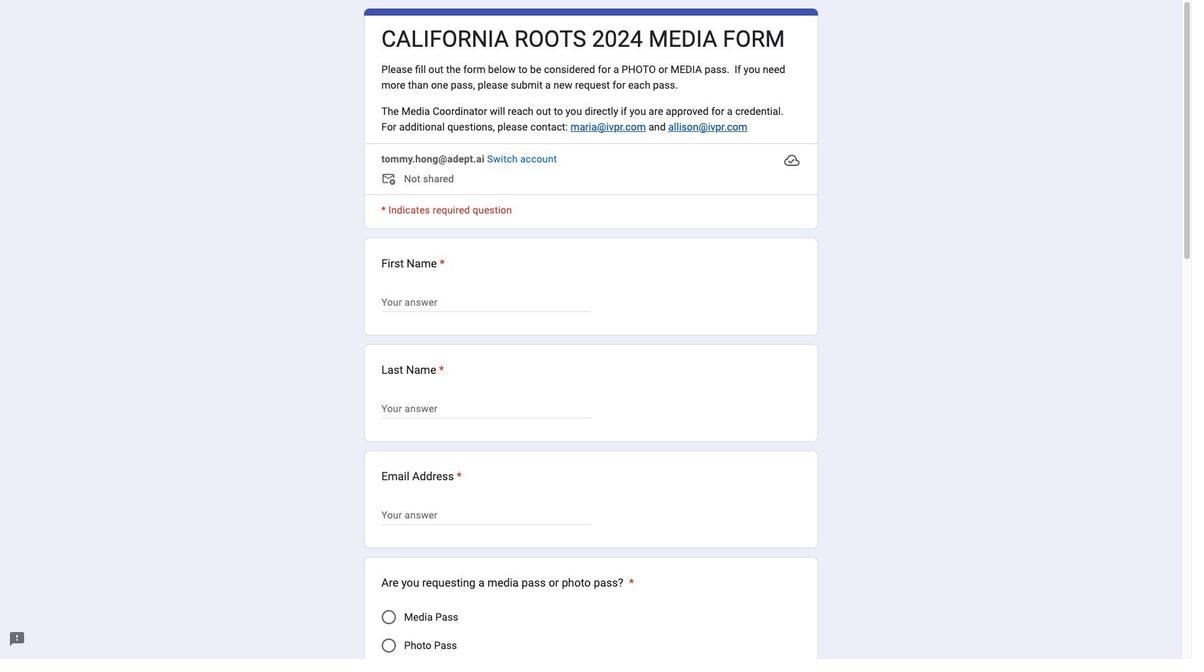 Task type: vqa. For each thing, say whether or not it's contained in the screenshot.
list
yes



Task type: locate. For each thing, give the bounding box(es) containing it.
required question element for 2nd heading from the bottom
[[454, 468, 462, 485]]

2 heading from the top
[[382, 255, 445, 272]]

required question element
[[437, 255, 445, 272], [437, 362, 444, 379], [454, 468, 462, 485], [627, 575, 634, 592]]

heading
[[382, 25, 785, 53], [382, 255, 445, 272], [382, 362, 444, 379], [382, 468, 462, 485], [382, 575, 634, 592]]

5 heading from the top
[[382, 575, 634, 592]]

your email and google account are not part of your response image
[[382, 172, 404, 189], [382, 172, 399, 189]]

3 heading from the top
[[382, 362, 444, 379]]

1 heading from the top
[[382, 25, 785, 53]]

list
[[364, 238, 818, 660]]

Media Pass radio
[[382, 610, 396, 625]]

required question element for 3rd heading from the top
[[437, 362, 444, 379]]

None text field
[[382, 294, 591, 311], [382, 400, 591, 417], [382, 294, 591, 311], [382, 400, 591, 417]]

None text field
[[382, 507, 591, 524]]



Task type: describe. For each thing, give the bounding box(es) containing it.
Photo Pass radio
[[382, 639, 396, 653]]

4 heading from the top
[[382, 468, 462, 485]]

required question element for 5th heading
[[627, 575, 634, 592]]

photo pass image
[[382, 639, 396, 653]]

report a problem to google image
[[9, 631, 26, 648]]

media pass image
[[382, 610, 396, 625]]

required question element for fourth heading from the bottom
[[437, 255, 445, 272]]



